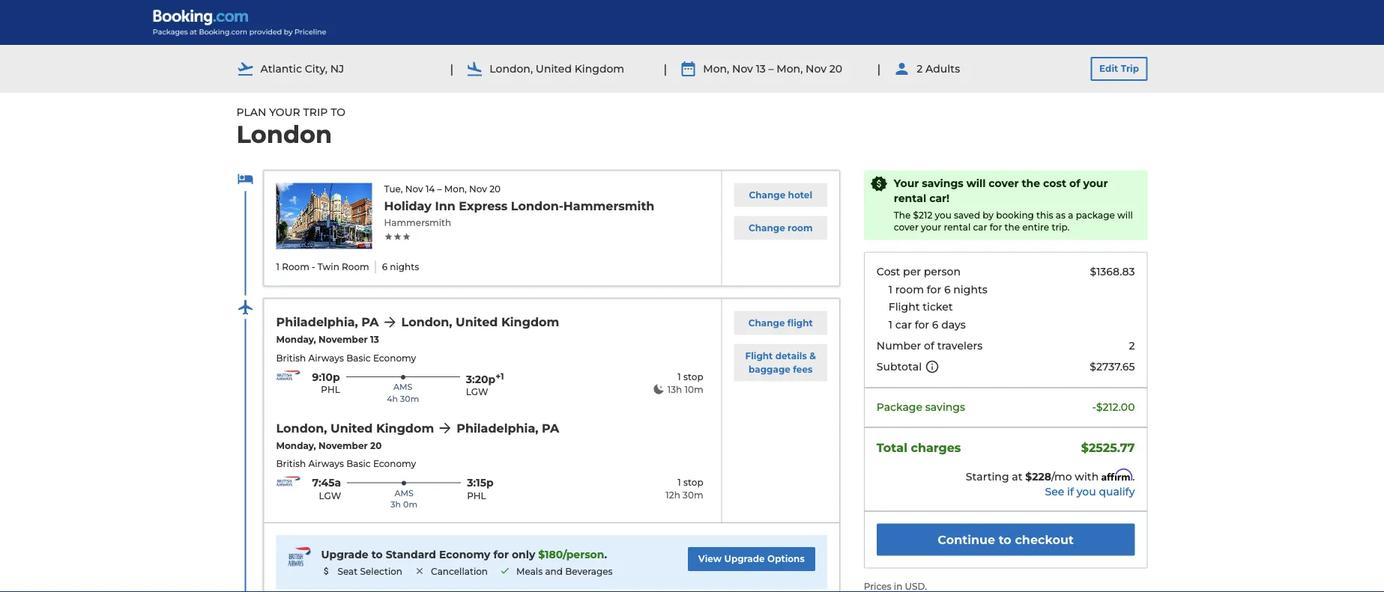 Task type: vqa. For each thing, say whether or not it's contained in the screenshot.
topmost COVER
yes



Task type: describe. For each thing, give the bounding box(es) containing it.
saved
[[954, 210, 981, 221]]

0 horizontal spatial 6
[[382, 262, 388, 273]]

12h
[[666, 490, 681, 501]]

beverages
[[565, 567, 613, 577]]

selection
[[360, 567, 403, 577]]

&
[[810, 351, 816, 362]]

1 horizontal spatial the
[[1022, 177, 1041, 190]]

1 for 1 stop
[[678, 372, 681, 383]]

adults
[[926, 62, 960, 75]]

your savings will cover the cost of your rental car! the $212 you saved by booking this as a package will cover your rental car for the entire trip.
[[894, 177, 1133, 233]]

travelers
[[938, 339, 983, 352]]

your
[[269, 106, 300, 118]]

2 vertical spatial 20
[[370, 441, 382, 452]]

kingdom for philadelphia, pa
[[501, 315, 559, 330]]

atlantic
[[261, 62, 302, 75]]

2 vertical spatial london, united kingdom
[[276, 421, 434, 436]]

flight details & baggage fees link
[[734, 344, 828, 382]]

nights inside the 1 room for 6 nights flight ticket 1 car for 6 days
[[954, 283, 988, 296]]

0 horizontal spatial cover
[[894, 222, 919, 233]]

number of travelers
[[877, 339, 983, 352]]

starting
[[966, 471, 1009, 484]]

ams for philadelphia, pa
[[394, 383, 413, 393]]

stop for 1 stop 12h 30m
[[684, 478, 704, 489]]

twin
[[318, 262, 339, 273]]

package
[[1076, 210, 1115, 221]]

for inside your savings will cover the cost of your rental car! the $212 you saved by booking this as a package will cover your rental car for the entire trip.
[[990, 222, 1003, 233]]

included image
[[500, 567, 511, 577]]

for up included icon in the left bottom of the page
[[494, 549, 509, 562]]

package
[[877, 402, 923, 414]]

basic for united
[[347, 459, 371, 470]]

number
[[877, 339, 922, 352]]

view
[[699, 555, 722, 565]]

for up number of travelers
[[915, 319, 930, 331]]

in
[[894, 582, 903, 593]]

1 star image from the left
[[393, 233, 402, 242]]

ams 3h 0m
[[391, 489, 418, 510]]

1 vertical spatial -
[[1093, 402, 1097, 414]]

3:15p
[[467, 477, 494, 490]]

per
[[903, 266, 921, 278]]

0 horizontal spatial kingdom
[[376, 421, 434, 436]]

. inside starting at $228 /mo with affirm . see if you qualify
[[1133, 471, 1135, 484]]

details
[[776, 351, 807, 362]]

room for change
[[788, 223, 813, 234]]

as
[[1056, 210, 1066, 221]]

0 horizontal spatial hammersmith
[[384, 218, 451, 229]]

+1
[[496, 371, 504, 382]]

2 room from the left
[[342, 262, 369, 273]]

total charges
[[877, 441, 961, 456]]

usd.
[[905, 582, 927, 593]]

continue to checkout button
[[877, 524, 1135, 557]]

holiday
[[384, 199, 432, 214]]

ticket
[[923, 301, 953, 314]]

1 vertical spatial .
[[605, 549, 607, 562]]

1 vertical spatial rental
[[944, 222, 971, 233]]

monday, for philadelphia, pa
[[276, 335, 316, 346]]

1 up 'number'
[[889, 319, 893, 331]]

1 vertical spatial the
[[1005, 222, 1020, 233]]

savings for your
[[922, 177, 964, 190]]

person
[[924, 266, 961, 278]]

0 vertical spatial rental
[[894, 192, 927, 205]]

express
[[459, 199, 508, 214]]

package savings
[[877, 402, 966, 414]]

13 for november
[[370, 335, 379, 346]]

options
[[768, 555, 805, 565]]

united for |
[[536, 62, 572, 75]]

1 for 1 room for 6 nights flight ticket 1 car for 6 days
[[889, 283, 893, 296]]

0 vertical spatial your
[[1084, 177, 1108, 190]]

monday, for london, united kingdom
[[276, 441, 316, 452]]

change hotel
[[749, 190, 813, 201]]

-$212.00
[[1093, 402, 1135, 414]]

british for london, united kingdom
[[276, 459, 306, 470]]

meals and beverages
[[517, 567, 613, 577]]

economy for united
[[373, 459, 416, 470]]

10m
[[685, 384, 704, 395]]

london, for |
[[490, 62, 533, 75]]

0 horizontal spatial philadelphia, pa
[[276, 315, 379, 330]]

tue, nov 14 – mon, nov 20 holiday inn express london-hammersmith hammersmith
[[384, 184, 655, 229]]

change for change flight
[[749, 318, 785, 329]]

1 room - twin room
[[276, 262, 369, 273]]

view upgrade options
[[699, 555, 805, 565]]

tue,
[[384, 184, 403, 195]]

0 horizontal spatial london,
[[276, 421, 327, 436]]

cost
[[1044, 177, 1067, 190]]

not included image
[[415, 567, 425, 577]]

change room link
[[734, 216, 828, 240]]

stop for 1 stop
[[684, 372, 704, 383]]

cost per person
[[877, 266, 961, 278]]

upgrade to standard economy for only $ 180 /person .
[[321, 549, 607, 562]]

checkout
[[1015, 533, 1074, 548]]

continue
[[938, 533, 996, 548]]

prices
[[864, 582, 892, 593]]

13 for nov
[[756, 62, 766, 75]]

to for upgrade
[[372, 549, 383, 562]]

days
[[942, 319, 966, 331]]

car inside the 1 room for 6 nights flight ticket 1 car for 6 days
[[896, 319, 912, 331]]

ams 4h 30m
[[387, 383, 419, 404]]

room for 1
[[896, 283, 924, 296]]

meals
[[517, 567, 543, 577]]

mon, for mon, nov 13 – mon, nov 20
[[777, 62, 803, 75]]

0 horizontal spatial upgrade
[[321, 549, 369, 562]]

star image
[[384, 233, 393, 242]]

13h 10m
[[668, 384, 704, 395]]

lgw inside 3:20p +1 lgw
[[466, 387, 488, 398]]

0 horizontal spatial nights
[[390, 262, 419, 273]]

1 vertical spatial of
[[924, 339, 935, 352]]

1 room for 6 nights flight ticket 1 car for 6 days
[[889, 283, 988, 331]]

november for london,
[[319, 441, 368, 452]]

nj
[[330, 62, 344, 75]]

british airways basic economy for pa
[[276, 353, 416, 364]]

airways for philadelphia,
[[308, 353, 344, 364]]

1 vertical spatial your
[[921, 222, 942, 233]]

bed image
[[237, 171, 255, 189]]

change room
[[749, 223, 813, 234]]

1 stop 12h 30m
[[666, 478, 704, 501]]

$2737.65
[[1090, 361, 1135, 374]]

london, united kingdom for |
[[490, 62, 625, 75]]

london-
[[511, 199, 564, 214]]

london, for philadelphia, pa
[[401, 315, 452, 330]]

hotel image - holiday inn express london-hammersmith image
[[276, 183, 372, 249]]

flight details & baggage fees
[[746, 351, 816, 375]]

your
[[894, 177, 919, 190]]

affirm
[[1102, 469, 1133, 482]]

1 horizontal spatial mon,
[[703, 62, 730, 75]]

0 vertical spatial philadelphia,
[[276, 315, 358, 330]]

0 vertical spatial will
[[967, 177, 986, 190]]

3:20p
[[466, 373, 496, 386]]

inn
[[435, 199, 456, 214]]

if
[[1068, 486, 1074, 498]]

30m inside 1 stop 12h 30m
[[683, 490, 704, 501]]

standard
[[386, 549, 436, 562]]

30m inside ams 4h 30m
[[400, 394, 419, 404]]

see
[[1045, 486, 1065, 498]]

british for philadelphia, pa
[[276, 353, 306, 364]]

7:45a lgw
[[312, 477, 341, 502]]

2 star image from the left
[[402, 233, 411, 242]]

2 horizontal spatial 6
[[945, 283, 951, 296]]

continue to checkout
[[938, 533, 1074, 548]]

1 horizontal spatial 6
[[932, 319, 939, 331]]



Task type: locate. For each thing, give the bounding box(es) containing it.
1 horizontal spatial 20
[[490, 184, 501, 195]]

and
[[545, 567, 563, 577]]

$212
[[914, 210, 933, 221]]

30m right 12h
[[683, 490, 704, 501]]

november up "7:45a"
[[319, 441, 368, 452]]

0 vertical spatial car
[[973, 222, 988, 233]]

british airways logo image
[[288, 548, 311, 567]]

1 up 13h
[[678, 372, 681, 383]]

car down by
[[973, 222, 988, 233]]

you down with
[[1077, 486, 1096, 498]]

0 vertical spatial phl
[[321, 385, 340, 396]]

room right twin
[[342, 262, 369, 273]]

1 inside 1 stop 12h 30m
[[678, 478, 681, 489]]

1 vertical spatial phl
[[467, 491, 486, 502]]

nights down person
[[954, 283, 988, 296]]

0 horizontal spatial lgw
[[319, 491, 341, 502]]

| for 2 adults
[[877, 61, 881, 76]]

2 for 2 adults
[[917, 62, 923, 75]]

/mo
[[1052, 471, 1072, 484]]

flight
[[788, 318, 813, 329]]

november for philadelphia,
[[319, 335, 368, 346]]

mon, for tue, nov 14 – mon, nov 20 holiday inn express london-hammersmith hammersmith
[[444, 184, 467, 195]]

trip.
[[1052, 222, 1070, 233]]

20 for tue, nov 14 – mon, nov 20 holiday inn express london-hammersmith hammersmith
[[490, 184, 501, 195]]

13
[[756, 62, 766, 75], [370, 335, 379, 346]]

0 horizontal spatial 2
[[917, 62, 923, 75]]

car inside your savings will cover the cost of your rental car! the $212 you saved by booking this as a package will cover your rental car for the entire trip.
[[973, 222, 988, 233]]

2 horizontal spatial mon,
[[777, 62, 803, 75]]

see if you qualify link
[[865, 485, 1135, 500]]

basic for pa
[[347, 353, 371, 364]]

. up the beverages
[[605, 549, 607, 562]]

1 vertical spatial london, united kingdom
[[401, 315, 559, 330]]

0 vertical spatial 20
[[830, 62, 843, 75]]

phl inside 3:15p phl
[[467, 491, 486, 502]]

hammersmith
[[564, 199, 655, 214], [384, 218, 451, 229]]

monday, up "7:45a"
[[276, 441, 316, 452]]

room inside the 1 room for 6 nights flight ticket 1 car for 6 days
[[896, 283, 924, 296]]

0 vertical spatial 30m
[[400, 394, 419, 404]]

a
[[1068, 210, 1074, 221]]

2 adults
[[917, 62, 960, 75]]

you inside starting at $228 /mo with affirm . see if you qualify
[[1077, 486, 1096, 498]]

1 november from the top
[[319, 335, 368, 346]]

monday, november 20
[[276, 441, 382, 452]]

6 nights
[[382, 262, 419, 273]]

1 horizontal spatial upgrade
[[725, 555, 765, 565]]

kingdom
[[575, 62, 625, 75], [501, 315, 559, 330], [376, 421, 434, 436]]

will up saved
[[967, 177, 986, 190]]

1 vertical spatial hammersmith
[[384, 218, 451, 229]]

to inside button
[[999, 533, 1012, 548]]

1 | from the left
[[450, 61, 454, 76]]

1 horizontal spatial .
[[1133, 471, 1135, 484]]

savings for package
[[926, 402, 966, 414]]

your down $212
[[921, 222, 942, 233]]

1 horizontal spatial rental
[[944, 222, 971, 233]]

2 vertical spatial 6
[[932, 319, 939, 331]]

change inside change room link
[[749, 223, 785, 234]]

20 for mon, nov 13 – mon, nov 20
[[830, 62, 843, 75]]

1 vertical spatial economy
[[373, 459, 416, 470]]

plan your trip to london
[[237, 106, 346, 149]]

philadelphia, down 3:20p +1 lgw
[[457, 421, 539, 436]]

$228
[[1026, 471, 1052, 484]]

hotel
[[788, 190, 813, 201]]

phl for 3:15p
[[467, 491, 486, 502]]

0 vertical spatial basic
[[347, 353, 371, 364]]

will right package
[[1118, 210, 1133, 221]]

toggle tooltip image
[[925, 360, 940, 375]]

this
[[1037, 210, 1054, 221]]

7:45a
[[312, 477, 341, 490]]

entire
[[1023, 222, 1050, 233]]

car
[[973, 222, 988, 233], [896, 319, 912, 331]]

. up qualify
[[1133, 471, 1135, 484]]

– for tue, nov 14 – mon, nov 20 holiday inn express london-hammersmith hammersmith
[[438, 184, 442, 195]]

2 november from the top
[[319, 441, 368, 452]]

savings inside your savings will cover the cost of your rental car! the $212 you saved by booking this as a package will cover your rental car for the entire trip.
[[922, 177, 964, 190]]

0 vertical spatial kingdom
[[575, 62, 625, 75]]

room down per
[[896, 283, 924, 296]]

monday, up 9:10p
[[276, 335, 316, 346]]

phl down the 3:15p
[[467, 491, 486, 502]]

ams inside ams 4h 30m
[[394, 383, 413, 393]]

1 british airways-image image from the top
[[276, 371, 300, 381]]

cover up 'booking'
[[989, 177, 1019, 190]]

1 horizontal spatial –
[[769, 62, 774, 75]]

economy for pa
[[373, 353, 416, 364]]

1 vertical spatial november
[[319, 441, 368, 452]]

1 airways from the top
[[308, 353, 344, 364]]

1 vertical spatial british airways basic economy
[[276, 459, 416, 470]]

0 vertical spatial room
[[788, 223, 813, 234]]

0 vertical spatial .
[[1133, 471, 1135, 484]]

0 horizontal spatial to
[[372, 549, 383, 562]]

1 vertical spatial ams
[[395, 489, 414, 499]]

1 basic from the top
[[347, 353, 371, 364]]

change down change hotel link
[[749, 223, 785, 234]]

savings up charges
[[926, 402, 966, 414]]

of inside your savings will cover the cost of your rental car! the $212 you saved by booking this as a package will cover your rental car for the entire trip.
[[1070, 177, 1081, 190]]

1 british from the top
[[276, 353, 306, 364]]

0 horizontal spatial your
[[921, 222, 942, 233]]

flight
[[889, 301, 920, 314], [746, 351, 773, 362]]

star image right star icon
[[402, 233, 411, 242]]

2 horizontal spatial united
[[536, 62, 572, 75]]

edit trip button
[[1091, 57, 1148, 81]]

ams for london, united kingdom
[[395, 489, 414, 499]]

lgw
[[466, 387, 488, 398], [319, 491, 341, 502]]

1 vertical spatial airways
[[308, 459, 344, 470]]

0 vertical spatial monday,
[[276, 335, 316, 346]]

lgw down "7:45a"
[[319, 491, 341, 502]]

the down 'booking'
[[1005, 222, 1020, 233]]

british airways basic economy down monday, november 13
[[276, 353, 416, 364]]

mon, nov 13 – mon, nov 20
[[703, 62, 843, 75]]

british airways-image image left 9:10p
[[276, 371, 300, 381]]

baggage
[[749, 364, 791, 375]]

for down by
[[990, 222, 1003, 233]]

upgrade inside button
[[725, 555, 765, 565]]

your
[[1084, 177, 1108, 190], [921, 222, 942, 233]]

british airways basic economy down monday, november 20
[[276, 459, 416, 470]]

flight inside flight details & baggage fees
[[746, 351, 773, 362]]

0 vertical spatial pa
[[362, 315, 379, 330]]

20 inside the tue, nov 14 – mon, nov 20 holiday inn express london-hammersmith hammersmith
[[490, 184, 501, 195]]

nights down star icon
[[390, 262, 419, 273]]

1 horizontal spatial room
[[896, 283, 924, 296]]

with
[[1075, 471, 1099, 484]]

| for mon, nov 13 – mon, nov 20
[[664, 61, 667, 76]]

0 vertical spatial nights
[[390, 262, 419, 273]]

airways
[[308, 353, 344, 364], [308, 459, 344, 470]]

1 vertical spatial kingdom
[[501, 315, 559, 330]]

atlantic city, nj
[[261, 62, 344, 75]]

0 vertical spatial cover
[[989, 177, 1019, 190]]

london, united kingdom for philadelphia, pa
[[401, 315, 559, 330]]

2 stop from the top
[[684, 478, 704, 489]]

1 monday, from the top
[[276, 335, 316, 346]]

upgrade up seat at bottom
[[321, 549, 369, 562]]

airways up "7:45a"
[[308, 459, 344, 470]]

cancellation
[[431, 567, 488, 577]]

0 horizontal spatial will
[[967, 177, 986, 190]]

1 vertical spatial 20
[[490, 184, 501, 195]]

the
[[1022, 177, 1041, 190], [1005, 222, 1020, 233]]

british airways-image image for philadelphia,
[[276, 371, 300, 381]]

change left the flight
[[749, 318, 785, 329]]

flight left ticket
[[889, 301, 920, 314]]

monday, november 13
[[276, 335, 379, 346]]

ams inside "ams 3h 0m"
[[395, 489, 414, 499]]

1 room from the left
[[282, 262, 309, 273]]

1 for 1 room - twin room
[[276, 262, 280, 273]]

0 horizontal spatial phl
[[321, 385, 340, 396]]

british airways-image image for london,
[[276, 477, 300, 487]]

trip
[[1121, 63, 1139, 74]]

change left hotel
[[749, 190, 786, 201]]

/person
[[563, 549, 605, 562]]

kingdom for |
[[575, 62, 625, 75]]

1 vertical spatial will
[[1118, 210, 1133, 221]]

change inside change flight "link"
[[749, 318, 785, 329]]

1 horizontal spatial philadelphia,
[[457, 421, 539, 436]]

13h
[[668, 384, 682, 395]]

4h
[[387, 394, 398, 404]]

room
[[282, 262, 309, 273], [342, 262, 369, 273]]

- up $2525.77
[[1093, 402, 1097, 414]]

0 horizontal spatial –
[[438, 184, 442, 195]]

2 british airways basic economy from the top
[[276, 459, 416, 470]]

0 vertical spatial november
[[319, 335, 368, 346]]

2 horizontal spatial london,
[[490, 62, 533, 75]]

british airways-image image left "7:45a"
[[276, 477, 300, 487]]

1 stop from the top
[[684, 372, 704, 383]]

1 down cost
[[889, 283, 893, 296]]

0 horizontal spatial of
[[924, 339, 935, 352]]

you down car!
[[935, 210, 952, 221]]

1 horizontal spatial pa
[[542, 421, 559, 436]]

0 horizontal spatial flight
[[746, 351, 773, 362]]

2 british from the top
[[276, 459, 306, 470]]

0 horizontal spatial -
[[312, 262, 315, 273]]

2 vertical spatial change
[[749, 318, 785, 329]]

british down monday, november 20
[[276, 459, 306, 470]]

9:10p phl
[[312, 371, 340, 396]]

ams up 0m
[[395, 489, 414, 499]]

0 horizontal spatial pa
[[362, 315, 379, 330]]

1 horizontal spatial lgw
[[466, 387, 488, 398]]

seat
[[338, 567, 358, 577]]

phl
[[321, 385, 340, 396], [467, 491, 486, 502]]

british airways-image image
[[276, 371, 300, 381], [276, 477, 300, 487]]

change for change room
[[749, 223, 785, 234]]

0 horizontal spatial 30m
[[400, 394, 419, 404]]

6 down star icon
[[382, 262, 388, 273]]

by
[[983, 210, 994, 221]]

economy up cancellation
[[439, 549, 491, 562]]

room left twin
[[282, 262, 309, 273]]

1 vertical spatial you
[[1077, 486, 1096, 498]]

star rating image
[[384, 233, 658, 242]]

lgw down 3:20p
[[466, 387, 488, 398]]

–
[[769, 62, 774, 75], [438, 184, 442, 195]]

2
[[917, 62, 923, 75], [1129, 339, 1135, 352]]

edit
[[1100, 63, 1119, 74]]

1 horizontal spatial 13
[[756, 62, 766, 75]]

room down hotel
[[788, 223, 813, 234]]

charges
[[911, 441, 961, 456]]

airways for london,
[[308, 459, 344, 470]]

economy up "ams 3h 0m" at the left of the page
[[373, 459, 416, 470]]

2 horizontal spatial |
[[877, 61, 881, 76]]

flight inside the 1 room for 6 nights flight ticket 1 car for 6 days
[[889, 301, 920, 314]]

stop inside 1 stop 12h 30m
[[684, 478, 704, 489]]

to up selection
[[372, 549, 383, 562]]

0 horizontal spatial the
[[1005, 222, 1020, 233]]

cost
[[877, 266, 901, 278]]

1 horizontal spatial phl
[[467, 491, 486, 502]]

star image
[[393, 233, 402, 242], [402, 233, 411, 242]]

airways down monday, november 13
[[308, 353, 344, 364]]

2 vertical spatial united
[[331, 421, 373, 436]]

1 vertical spatial stop
[[684, 478, 704, 489]]

2 for 2
[[1129, 339, 1135, 352]]

rental down your
[[894, 192, 927, 205]]

6 down person
[[945, 283, 951, 296]]

2 basic from the top
[[347, 459, 371, 470]]

2 left adults
[[917, 62, 923, 75]]

1 horizontal spatial cover
[[989, 177, 1019, 190]]

2 airways from the top
[[308, 459, 344, 470]]

2 up $2737.65
[[1129, 339, 1135, 352]]

cover down the
[[894, 222, 919, 233]]

0 vertical spatial ams
[[394, 383, 413, 393]]

1 vertical spatial monday,
[[276, 441, 316, 452]]

1 vertical spatial nights
[[954, 283, 988, 296]]

| for london, united kingdom
[[450, 61, 454, 76]]

basic
[[347, 353, 371, 364], [347, 459, 371, 470]]

$1368.83
[[1090, 266, 1135, 278]]

14
[[426, 184, 435, 195]]

lgw inside 7:45a lgw
[[319, 491, 341, 502]]

6 down ticket
[[932, 319, 939, 331]]

flights image
[[237, 299, 255, 317]]

british airways basic economy for united
[[276, 459, 416, 470]]

mon, inside the tue, nov 14 – mon, nov 20 holiday inn express london-hammersmith hammersmith
[[444, 184, 467, 195]]

1 vertical spatial savings
[[926, 402, 966, 414]]

prices in usd.
[[864, 582, 927, 593]]

0 vertical spatial london,
[[490, 62, 533, 75]]

1 horizontal spatial united
[[456, 315, 498, 330]]

rental down saved
[[944, 222, 971, 233]]

philadelphia, up monday, november 13
[[276, 315, 358, 330]]

1 vertical spatial pa
[[542, 421, 559, 436]]

basic down monday, november 13
[[347, 353, 371, 364]]

basic down monday, november 20
[[347, 459, 371, 470]]

to for continue
[[999, 533, 1012, 548]]

0 vertical spatial 13
[[756, 62, 766, 75]]

change flight
[[749, 318, 813, 329]]

1 vertical spatial british
[[276, 459, 306, 470]]

- left twin
[[312, 262, 315, 273]]

1 left twin
[[276, 262, 280, 273]]

30m right 4h on the left bottom of page
[[400, 394, 419, 404]]

seat selection
[[338, 567, 403, 577]]

trip
[[303, 106, 328, 118]]

2 british airways-image image from the top
[[276, 477, 300, 487]]

1 up 12h
[[678, 478, 681, 489]]

1
[[276, 262, 280, 273], [889, 283, 893, 296], [889, 319, 893, 331], [678, 372, 681, 383], [678, 478, 681, 489]]

2 vertical spatial economy
[[439, 549, 491, 562]]

of up toggle tooltip icon
[[924, 339, 935, 352]]

the left the cost
[[1022, 177, 1041, 190]]

british down monday, november 13
[[276, 353, 306, 364]]

0 vertical spatial airways
[[308, 353, 344, 364]]

to
[[999, 533, 1012, 548], [372, 549, 383, 562]]

3 | from the left
[[877, 61, 881, 76]]

philadelphia, pa down 3:20p +1 lgw
[[457, 421, 559, 436]]

2 vertical spatial kingdom
[[376, 421, 434, 436]]

united for philadelphia, pa
[[456, 315, 498, 330]]

0 vertical spatial -
[[312, 262, 315, 273]]

flight up baggage
[[746, 351, 773, 362]]

– inside the tue, nov 14 – mon, nov 20 holiday inn express london-hammersmith hammersmith
[[438, 184, 442, 195]]

phl inside the 9:10p phl
[[321, 385, 340, 396]]

london, united kingdom
[[490, 62, 625, 75], [401, 315, 559, 330], [276, 421, 434, 436]]

1 horizontal spatial 30m
[[683, 490, 704, 501]]

phl down 9:10p
[[321, 385, 340, 396]]

to
[[331, 106, 346, 118]]

1 vertical spatial london,
[[401, 315, 452, 330]]

1 horizontal spatial -
[[1093, 402, 1097, 414]]

you
[[935, 210, 952, 221], [1077, 486, 1096, 498]]

3:15p phl
[[467, 477, 494, 502]]

upgrade right view
[[725, 555, 765, 565]]

change
[[749, 190, 786, 201], [749, 223, 785, 234], [749, 318, 785, 329]]

nov
[[732, 62, 753, 75], [806, 62, 827, 75], [405, 184, 423, 195], [469, 184, 487, 195]]

0 horizontal spatial car
[[896, 319, 912, 331]]

starting at $228 /mo with affirm . see if you qualify
[[966, 469, 1135, 498]]

3:20p +1 lgw
[[466, 371, 504, 398]]

change for change hotel
[[749, 190, 786, 201]]

1 vertical spatial car
[[896, 319, 912, 331]]

phl for 9:10p
[[321, 385, 340, 396]]

180
[[545, 549, 563, 562]]

1 horizontal spatial philadelphia, pa
[[457, 421, 559, 436]]

1 horizontal spatial flight
[[889, 301, 920, 314]]

car up 'number'
[[896, 319, 912, 331]]

2 | from the left
[[664, 61, 667, 76]]

economy up ams 4h 30m
[[373, 353, 416, 364]]

0 vertical spatial philadelphia, pa
[[276, 315, 379, 330]]

london
[[237, 120, 332, 149]]

savings up car!
[[922, 177, 964, 190]]

will
[[967, 177, 986, 190], [1118, 210, 1133, 221]]

0 horizontal spatial room
[[282, 262, 309, 273]]

ams up 4h on the left bottom of page
[[394, 383, 413, 393]]

1 horizontal spatial hammersmith
[[564, 199, 655, 214]]

1 vertical spatial 30m
[[683, 490, 704, 501]]

1 british airways basic economy from the top
[[276, 353, 416, 364]]

– for mon, nov 13 – mon, nov 20
[[769, 62, 774, 75]]

for up ticket
[[927, 283, 942, 296]]

0 horizontal spatial united
[[331, 421, 373, 436]]

to right continue at the bottom of page
[[999, 533, 1012, 548]]

0 vertical spatial lgw
[[466, 387, 488, 398]]

1 for 1 stop 12h 30m
[[678, 478, 681, 489]]

1 horizontal spatial 2
[[1129, 339, 1135, 352]]

$2525.77
[[1082, 441, 1135, 456]]

ams
[[394, 383, 413, 393], [395, 489, 414, 499]]

philadelphia, pa up monday, november 13
[[276, 315, 379, 330]]

change inside change hotel link
[[749, 190, 786, 201]]

3h
[[391, 500, 401, 510]]

your up package
[[1084, 177, 1108, 190]]

plan
[[237, 106, 266, 118]]

0 vertical spatial you
[[935, 210, 952, 221]]

1 horizontal spatial nights
[[954, 283, 988, 296]]

you inside your savings will cover the cost of your rental car! the $212 you saved by booking this as a package will cover your rental car for the entire trip.
[[935, 210, 952, 221]]

total
[[877, 441, 908, 456]]

edit trip
[[1100, 63, 1139, 74]]

fee image
[[321, 567, 332, 577]]

booking
[[997, 210, 1034, 221]]

2 monday, from the top
[[276, 441, 316, 452]]

star image up 6 nights
[[393, 233, 402, 242]]

booking.com packages image
[[153, 9, 327, 36]]

pa
[[362, 315, 379, 330], [542, 421, 559, 436]]

of right the cost
[[1070, 177, 1081, 190]]

$
[[538, 549, 545, 562]]

november up 9:10p
[[319, 335, 368, 346]]

2 horizontal spatial 20
[[830, 62, 843, 75]]

0 vertical spatial to
[[999, 533, 1012, 548]]

mon,
[[703, 62, 730, 75], [777, 62, 803, 75], [444, 184, 467, 195]]

1 vertical spatial philadelphia,
[[457, 421, 539, 436]]



